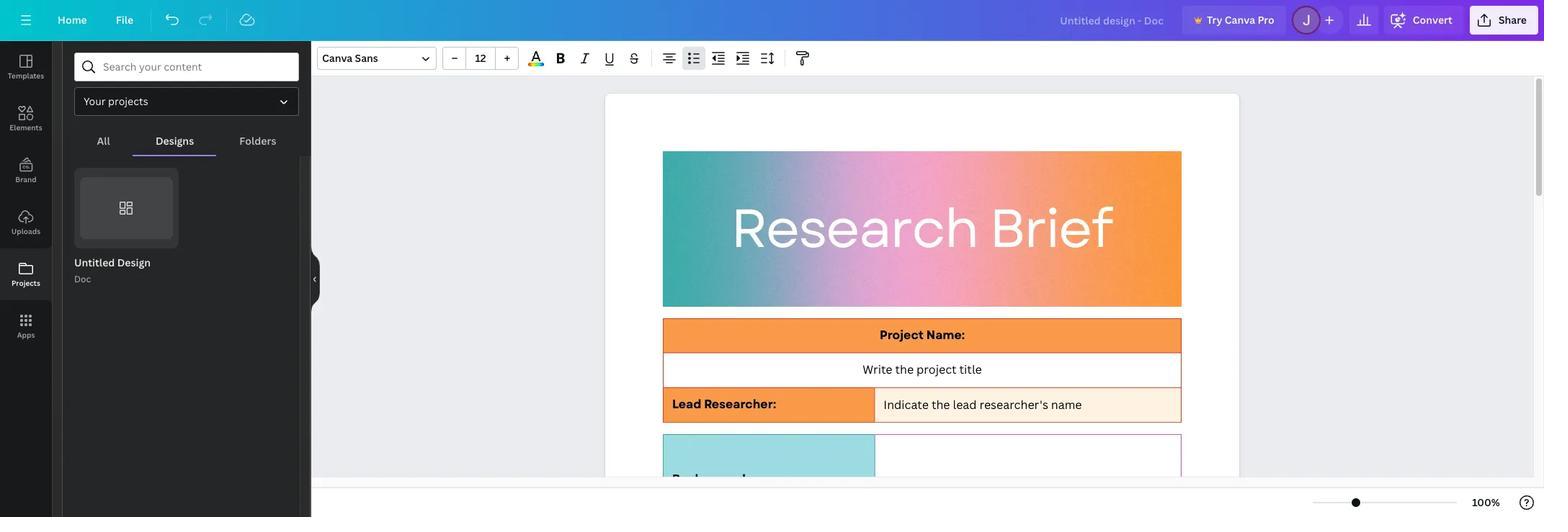 Task type: locate. For each thing, give the bounding box(es) containing it.
canva left sans
[[322, 51, 353, 65]]

main menu bar
[[0, 0, 1544, 41]]

uploads button
[[0, 197, 52, 249]]

sans
[[355, 51, 378, 65]]

1 horizontal spatial canva
[[1225, 13, 1255, 27]]

brand button
[[0, 145, 52, 197]]

group
[[442, 47, 519, 70], [74, 168, 178, 249]]

Design title text field
[[1049, 6, 1177, 35]]

projects button
[[0, 249, 52, 300]]

hide image
[[311, 245, 320, 314]]

canva
[[1225, 13, 1255, 27], [322, 51, 353, 65]]

try canva pro
[[1207, 13, 1275, 27]]

templates
[[8, 71, 44, 81]]

share
[[1499, 13, 1527, 27]]

uploads
[[11, 226, 40, 236]]

0 horizontal spatial canva
[[322, 51, 353, 65]]

try canva pro button
[[1182, 6, 1286, 35]]

1 horizontal spatial group
[[442, 47, 519, 70]]

canva inside popup button
[[322, 51, 353, 65]]

group left 'color range' icon
[[442, 47, 519, 70]]

projects
[[108, 94, 148, 108]]

home link
[[46, 6, 99, 35]]

research
[[731, 190, 978, 268]]

canva right try
[[1225, 13, 1255, 27]]

doc
[[74, 273, 91, 286]]

research brief
[[731, 190, 1112, 268]]

home
[[58, 13, 87, 27]]

100% button
[[1463, 491, 1510, 515]]

0 vertical spatial canva
[[1225, 13, 1255, 27]]

100%
[[1472, 496, 1500, 509]]

1 vertical spatial canva
[[322, 51, 353, 65]]

designs
[[156, 134, 194, 148]]

0 horizontal spatial group
[[74, 168, 178, 249]]

group up design on the left
[[74, 168, 178, 249]]

Research Brief text field
[[605, 94, 1239, 517]]

share button
[[1470, 6, 1538, 35]]

Select ownership filter button
[[74, 87, 299, 116]]

side panel tab list
[[0, 41, 52, 352]]



Task type: vqa. For each thing, say whether or not it's contained in the screenshot.
Side Panel 'tab list'
yes



Task type: describe. For each thing, give the bounding box(es) containing it.
– – number field
[[471, 51, 491, 65]]

canva sans
[[322, 51, 378, 65]]

templates button
[[0, 41, 52, 93]]

try
[[1207, 13, 1222, 27]]

your projects
[[84, 94, 148, 108]]

convert
[[1413, 13, 1453, 27]]

file
[[116, 13, 133, 27]]

color range image
[[528, 63, 544, 66]]

convert button
[[1384, 6, 1464, 35]]

elements button
[[0, 93, 52, 145]]

your
[[84, 94, 106, 108]]

canva sans button
[[317, 47, 437, 70]]

pro
[[1258, 13, 1275, 27]]

all button
[[74, 128, 133, 155]]

apps
[[17, 330, 35, 340]]

all
[[97, 134, 110, 148]]

canva inside button
[[1225, 13, 1255, 27]]

brand
[[15, 174, 37, 184]]

Search your content search field
[[103, 53, 290, 81]]

folders button
[[217, 128, 299, 155]]

untitled
[[74, 256, 115, 270]]

apps button
[[0, 300, 52, 352]]

untitled design group
[[74, 168, 178, 287]]

elements
[[10, 123, 42, 133]]

1 vertical spatial group
[[74, 168, 178, 249]]

untitled design doc
[[74, 256, 151, 286]]

design
[[117, 256, 151, 270]]

0 vertical spatial group
[[442, 47, 519, 70]]

designs button
[[133, 128, 217, 155]]

folders
[[239, 134, 276, 148]]

brief
[[990, 190, 1112, 268]]

projects
[[12, 278, 40, 288]]

file button
[[104, 6, 145, 35]]



